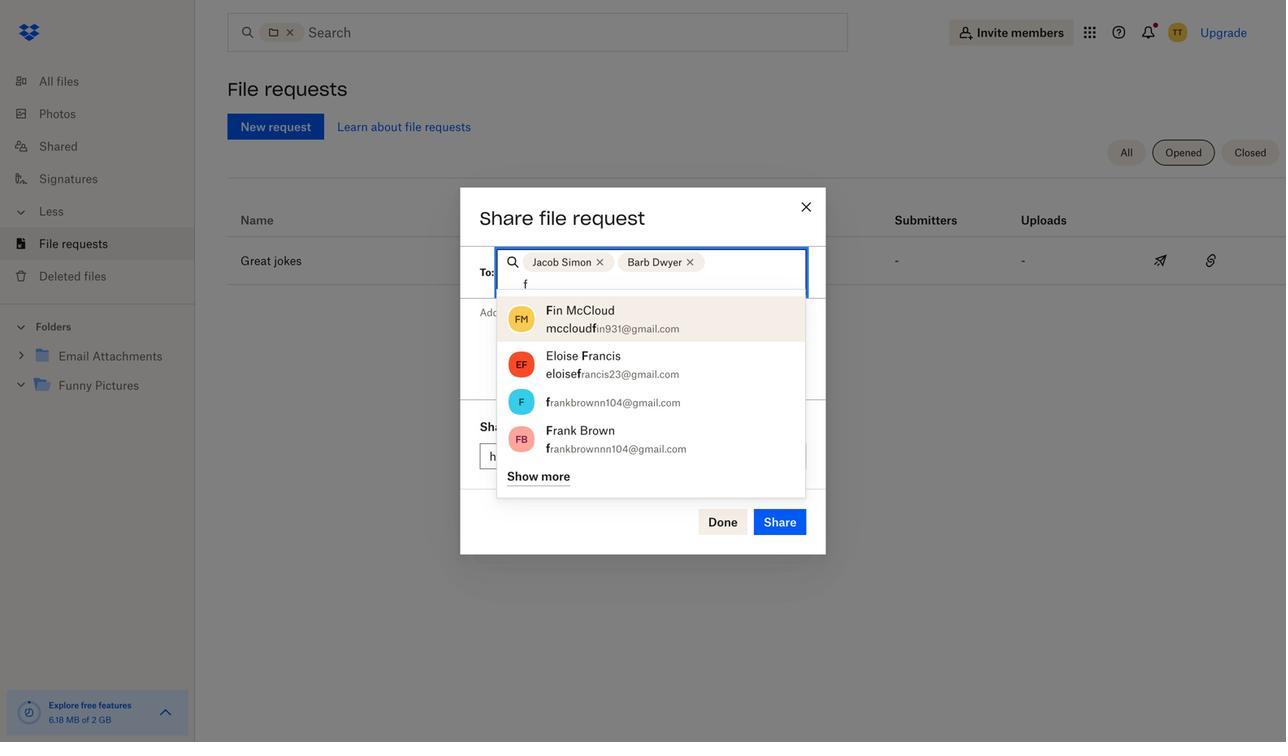Task type: locate. For each thing, give the bounding box(es) containing it.
1 horizontal spatial all
[[1121, 147, 1133, 159]]

folders button
[[0, 314, 195, 338]]

option up show more button
[[497, 417, 805, 462]]

all for all
[[1121, 147, 1133, 159]]

file requests list item
[[0, 228, 195, 260]]

in
[[553, 303, 563, 317]]

0 vertical spatial share
[[480, 207, 534, 230]]

column header
[[705, 191, 803, 230], [895, 191, 960, 230], [1021, 191, 1086, 230]]

2 vertical spatial share
[[764, 516, 797, 529]]

0 vertical spatial file requests
[[228, 78, 347, 101]]

3 option from the top
[[497, 417, 805, 462]]

file right about
[[405, 120, 422, 134]]

mb
[[66, 715, 80, 726]]

file
[[405, 120, 422, 134], [539, 207, 567, 230]]

great
[[241, 254, 271, 268]]

2 horizontal spatial requests
[[425, 120, 471, 134]]

all left "opened"
[[1121, 147, 1133, 159]]

1 vertical spatial file
[[39, 237, 59, 251]]

f rank brown f rankbrownnn104@gmail.com
[[546, 424, 687, 455]]

link
[[525, 420, 545, 434]]

12/14/2023
[[515, 254, 580, 268]]

funny
[[59, 379, 92, 392]]

1 horizontal spatial requests
[[264, 78, 347, 101]]

requests
[[264, 78, 347, 101], [425, 120, 471, 134], [62, 237, 108, 251]]

f inside f in mccloud mccloud f in931@gmail.com
[[546, 303, 553, 317]]

2
[[92, 715, 97, 726]]

share left a on the bottom left of page
[[480, 420, 513, 434]]

f down mccloud
[[592, 321, 597, 335]]

1 vertical spatial file
[[539, 207, 567, 230]]

f
[[592, 321, 597, 335], [577, 367, 581, 381], [546, 395, 550, 409], [546, 442, 550, 455]]

1 vertical spatial share
[[480, 420, 513, 434]]

barb dwyer button
[[618, 253, 705, 272]]

great jokes
[[241, 254, 302, 268]]

funny pictures group
[[0, 338, 195, 412]]

f inside eloise f rancis eloise f rancis23@gmail.com
[[582, 349, 588, 363]]

less image
[[13, 204, 29, 221]]

eloise
[[546, 349, 578, 363]]

f for f rank brown f rankbrownnn104@gmail.com
[[546, 424, 553, 438]]

f inside f rank brown f rankbrownnn104@gmail.com
[[546, 424, 553, 438]]

learn about file requests link
[[337, 120, 471, 134]]

signatures link
[[13, 163, 195, 195]]

free
[[81, 701, 97, 711]]

f down the eloise
[[577, 367, 581, 381]]

0 horizontal spatial file requests
[[39, 237, 108, 251]]

f up mccloud
[[546, 303, 553, 317]]

barb
[[628, 256, 650, 269]]

-
[[705, 254, 710, 268], [895, 254, 899, 268], [1021, 254, 1026, 268]]

all files
[[39, 74, 79, 88]]

file requests
[[228, 78, 347, 101], [39, 237, 108, 251]]

signatures
[[39, 172, 98, 186]]

2 horizontal spatial column header
[[1021, 191, 1086, 230]]

f inside eloise f rancis eloise f rancis23@gmail.com
[[577, 367, 581, 381]]

f option
[[497, 388, 805, 417]]

files up photos
[[57, 74, 79, 88]]

0 horizontal spatial -
[[705, 254, 710, 268]]

1 vertical spatial files
[[84, 269, 106, 283]]

files for deleted files
[[84, 269, 106, 283]]

requests up the deleted files
[[62, 237, 108, 251]]

1 option from the top
[[497, 297, 805, 342]]

table
[[228, 184, 1286, 285]]

share file request dialog
[[460, 188, 826, 555]]

0 vertical spatial file
[[228, 78, 259, 101]]

f up share a link instead on the left bottom
[[546, 395, 550, 409]]

requests right about
[[425, 120, 471, 134]]

rankbrownnn104@gmail.com
[[550, 443, 687, 455]]

cell
[[1236, 237, 1286, 284]]

f up a on the bottom left of page
[[519, 396, 524, 408]]

share right done 'button'
[[764, 516, 797, 529]]

0 horizontal spatial column header
[[705, 191, 803, 230]]

0 vertical spatial files
[[57, 74, 79, 88]]

file up 12/14/2023
[[539, 207, 567, 230]]

file requests up learn
[[228, 78, 347, 101]]

0 vertical spatial requests
[[264, 78, 347, 101]]

share
[[480, 207, 534, 230], [480, 420, 513, 434], [764, 516, 797, 529]]

row
[[228, 184, 1286, 237], [228, 237, 1286, 285]]

files
[[57, 74, 79, 88], [84, 269, 106, 283]]

jokes
[[274, 254, 302, 268]]

0 horizontal spatial files
[[57, 74, 79, 88]]

option down in931@gmail.com
[[497, 342, 805, 388]]

2 horizontal spatial -
[[1021, 254, 1026, 268]]

Add a message (optional) text field
[[460, 299, 826, 397]]

2 vertical spatial requests
[[62, 237, 108, 251]]

f right the eloise
[[582, 349, 588, 363]]

share up the to:
[[480, 207, 534, 230]]

request
[[573, 207, 645, 230]]

file
[[228, 78, 259, 101], [39, 237, 59, 251]]

share file request
[[480, 207, 645, 230]]

share inside 'share' button
[[764, 516, 797, 529]]

1 horizontal spatial file
[[228, 78, 259, 101]]

0 vertical spatial all
[[39, 74, 54, 88]]

0 horizontal spatial all
[[39, 74, 54, 88]]

2 option from the top
[[497, 342, 805, 388]]

learn about file requests
[[337, 120, 471, 134]]

0 horizontal spatial file
[[39, 237, 59, 251]]

1 horizontal spatial file
[[539, 207, 567, 230]]

all inside the all button
[[1121, 147, 1133, 159]]

0 horizontal spatial file
[[405, 120, 422, 134]]

file requests up the deleted files
[[39, 237, 108, 251]]

funny pictures
[[59, 379, 139, 392]]

1 vertical spatial all
[[1121, 147, 1133, 159]]

1 horizontal spatial files
[[84, 269, 106, 283]]

done button
[[699, 509, 748, 535]]

shared
[[39, 139, 78, 153]]

funny pictures link
[[33, 375, 182, 397]]

deleted
[[39, 269, 81, 283]]

cell inside row
[[1236, 237, 1286, 284]]

3 column header from the left
[[1021, 191, 1086, 230]]

f
[[546, 303, 553, 317], [582, 349, 588, 363], [519, 396, 524, 408], [546, 424, 553, 438]]

2 row from the top
[[228, 237, 1286, 285]]

f down share a link instead on the left bottom
[[546, 442, 550, 455]]

files for all files
[[57, 74, 79, 88]]

1 row from the top
[[228, 184, 1286, 237]]

option
[[497, 297, 805, 342], [497, 342, 805, 388], [497, 417, 805, 462]]

1 vertical spatial file requests
[[39, 237, 108, 251]]

created
[[515, 213, 560, 227]]

0 horizontal spatial requests
[[62, 237, 108, 251]]

table containing name
[[228, 184, 1286, 285]]

f right link
[[546, 424, 553, 438]]

all inside all files link
[[39, 74, 54, 88]]

mccloud
[[546, 321, 592, 335]]

list
[[0, 55, 195, 304]]

all
[[39, 74, 54, 88], [1121, 147, 1133, 159]]

option down contact input text box
[[497, 297, 805, 342]]

instead
[[548, 420, 589, 434]]

all up photos
[[39, 74, 54, 88]]

ef
[[516, 359, 527, 371]]

2 column header from the left
[[895, 191, 960, 230]]

files down file requests list item
[[84, 269, 106, 283]]

share for share file request
[[480, 207, 534, 230]]

requests up learn
[[264, 78, 347, 101]]

done
[[708, 516, 738, 529]]

more
[[541, 470, 570, 483]]

6.18
[[49, 715, 64, 726]]

1 horizontal spatial -
[[895, 254, 899, 268]]

1 horizontal spatial column header
[[895, 191, 960, 230]]

file requests inside list item
[[39, 237, 108, 251]]



Task type: vqa. For each thing, say whether or not it's contained in the screenshot.
Created button
yes



Task type: describe. For each thing, give the bounding box(es) containing it.
mccloud
[[566, 303, 615, 317]]

dropbox image
[[13, 16, 46, 49]]

Share a link instead text field
[[490, 448, 755, 466]]

features
[[99, 701, 132, 711]]

closed
[[1235, 147, 1267, 159]]

1 horizontal spatial file requests
[[228, 78, 347, 101]]

opened button
[[1153, 140, 1215, 166]]

rancis
[[588, 349, 621, 363]]

simon
[[561, 256, 592, 269]]

send email image
[[1151, 251, 1170, 271]]

gb
[[99, 715, 111, 726]]

folders
[[36, 321, 71, 333]]

row containing great jokes
[[228, 237, 1286, 285]]

rancis23@gmail.com
[[581, 368, 680, 381]]

f in mccloud mccloud f in931@gmail.com
[[546, 303, 680, 335]]

upgrade
[[1201, 26, 1247, 39]]

quota usage element
[[16, 700, 42, 726]]

deleted files
[[39, 269, 106, 283]]

file inside dialog
[[539, 207, 567, 230]]

f for f
[[519, 396, 524, 408]]

1 vertical spatial requests
[[425, 120, 471, 134]]

rankbrownn104@gmail.com
[[550, 397, 681, 409]]

option containing eloise
[[497, 342, 805, 388]]

jacob simon
[[533, 256, 592, 269]]

pictures
[[95, 379, 139, 392]]

learn
[[337, 120, 368, 134]]

0 vertical spatial file
[[405, 120, 422, 134]]

shared link
[[13, 130, 195, 163]]

opened
[[1166, 147, 1202, 159]]

rank
[[553, 424, 577, 438]]

less
[[39, 204, 64, 218]]

photos link
[[13, 98, 195, 130]]

dwyer
[[652, 256, 682, 269]]

fb
[[516, 433, 528, 446]]

3 - from the left
[[1021, 254, 1026, 268]]

row containing name
[[228, 184, 1286, 237]]

created button
[[515, 210, 560, 230]]

all for all files
[[39, 74, 54, 88]]

explore
[[49, 701, 79, 711]]

barb dwyer
[[628, 256, 682, 269]]

upgrade link
[[1201, 26, 1247, 39]]

eloise
[[546, 367, 577, 381]]

show
[[507, 470, 539, 483]]

deleted files link
[[13, 260, 195, 293]]

list containing all files
[[0, 55, 195, 304]]

f inside f rank brown f rankbrownnn104@gmail.com
[[546, 442, 550, 455]]

show more
[[507, 470, 570, 483]]

to:
[[480, 267, 494, 279]]

share button
[[754, 509, 806, 535]]

name
[[241, 213, 274, 227]]

copy link image
[[1201, 251, 1221, 271]]

share for share a link instead
[[480, 420, 513, 434]]

all files link
[[13, 65, 195, 98]]

about
[[371, 120, 402, 134]]

of
[[82, 715, 89, 726]]

in931@gmail.com
[[597, 323, 680, 335]]

show more button
[[507, 467, 796, 487]]

jacob
[[533, 256, 559, 269]]

share a link instead
[[480, 420, 589, 434]]

brown
[[580, 424, 615, 438]]

closed button
[[1222, 140, 1280, 166]]

jacob simon button
[[523, 253, 615, 272]]

photos
[[39, 107, 76, 121]]

f inside f in mccloud mccloud f in931@gmail.com
[[592, 321, 597, 335]]

file requests link
[[13, 228, 195, 260]]

requests inside list item
[[62, 237, 108, 251]]

file inside list item
[[39, 237, 59, 251]]

all button
[[1108, 140, 1146, 166]]

fm
[[515, 313, 528, 326]]

f rankbrownn104@gmail.com
[[546, 395, 681, 409]]

1 column header from the left
[[705, 191, 803, 230]]

1 - from the left
[[705, 254, 710, 268]]

f for f in mccloud mccloud f in931@gmail.com
[[546, 303, 553, 317]]

a
[[515, 420, 522, 434]]

explore free features 6.18 mb of 2 gb
[[49, 701, 132, 726]]

Contact input text field
[[524, 275, 798, 293]]

2 - from the left
[[895, 254, 899, 268]]

eloise f rancis eloise f rancis23@gmail.com
[[546, 349, 680, 381]]



